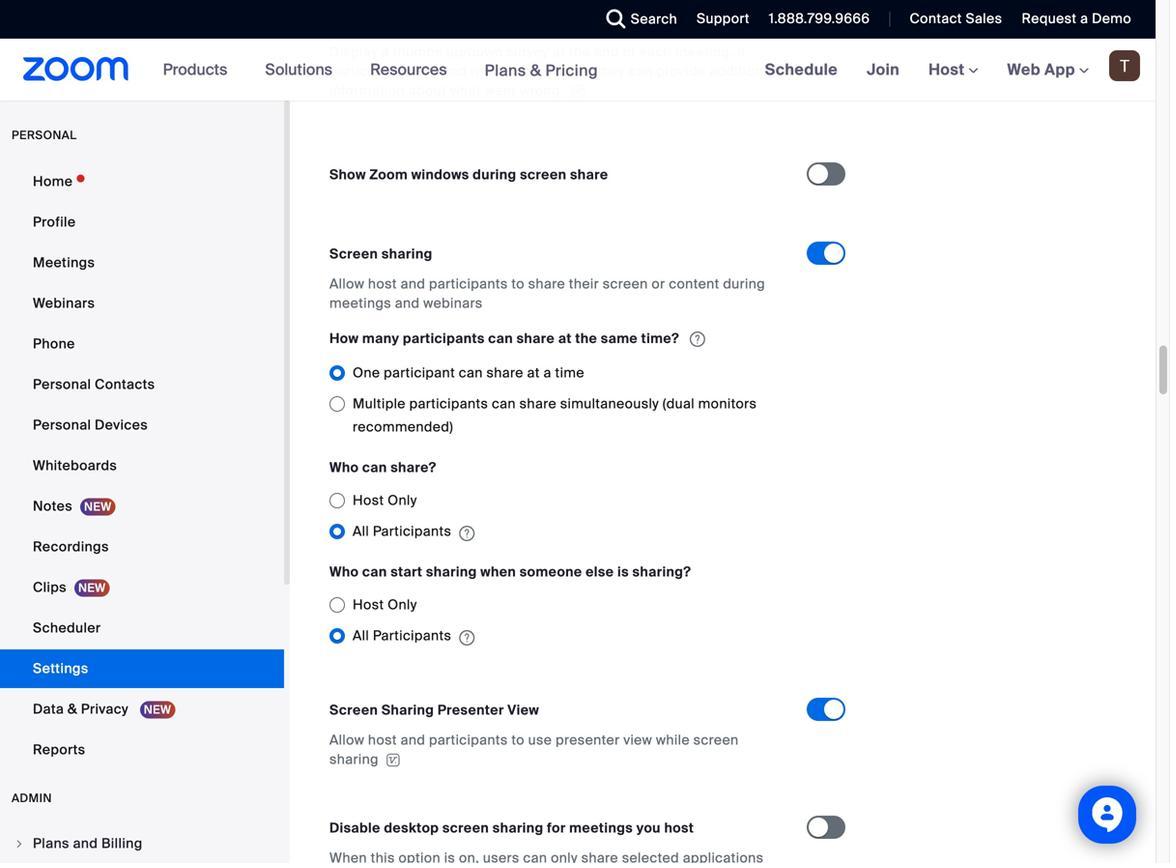Task type: vqa. For each thing, say whether or not it's contained in the screenshot.
Modern
no



Task type: describe. For each thing, give the bounding box(es) containing it.
screen sharing
[[330, 245, 433, 263]]

information
[[330, 82, 405, 100]]

phone
[[33, 335, 75, 353]]

support version for screen sharing presenter view image
[[384, 754, 403, 767]]

disable
[[330, 819, 381, 837]]

solutions
[[265, 59, 333, 80]]

show zoom windows during screen share
[[330, 166, 609, 184]]

screen for screen sharing
[[330, 245, 378, 263]]

use
[[529, 731, 552, 749]]

phone link
[[0, 325, 284, 364]]

to for share
[[512, 275, 525, 293]]

sharing right start
[[426, 563, 477, 581]]

up/down
[[447, 43, 503, 61]]

host button
[[929, 59, 979, 80]]

display end-of-meeting experience feedback survey
[[330, 13, 686, 31]]

someone
[[520, 563, 583, 581]]

survey inside display a thumbs up/down survey at the end of each meeting. if participants respond with thumbs down, they can provide additional information about what went wrong.
[[507, 43, 549, 61]]

what
[[450, 82, 481, 100]]

end
[[594, 43, 619, 61]]

recordings link
[[0, 528, 284, 567]]

host inside the meetings navigation
[[929, 59, 969, 80]]

1.888.799.9666 button up the schedule
[[755, 0, 875, 39]]

search button
[[592, 0, 683, 39]]

data
[[33, 700, 64, 718]]

share?
[[391, 459, 437, 477]]

privacy
[[81, 700, 129, 718]]

right image
[[14, 838, 25, 850]]

to for use
[[512, 731, 525, 749]]

participants down webinars
[[403, 329, 485, 347]]

meetings link
[[0, 244, 284, 282]]

plans and billing menu item
[[0, 826, 284, 862]]

pricing
[[546, 60, 598, 80]]

share inside multiple participants can share simultaneously (dual monitors recommended)
[[520, 395, 557, 413]]

host only for start
[[353, 596, 417, 614]]

who can start sharing when someone else is sharing?
[[330, 563, 691, 581]]

request
[[1022, 10, 1077, 28]]

data & privacy link
[[0, 690, 284, 729]]

products
[[163, 59, 228, 80]]

devices
[[95, 416, 148, 434]]

personal menu menu
[[0, 162, 284, 772]]

1 vertical spatial thumbs
[[501, 62, 551, 80]]

multiple participants can share simultaneously (dual monitors recommended)
[[353, 395, 757, 436]]

participants inside "allow host and participants to share their screen or content during meetings and webinars"
[[429, 275, 508, 293]]

can inside multiple participants can share simultaneously (dual monitors recommended)
[[492, 395, 516, 413]]

view
[[624, 731, 653, 749]]

learn more about all participants image for start
[[460, 629, 475, 647]]

personal for personal devices
[[33, 416, 91, 434]]

and down screen sharing
[[401, 275, 426, 293]]

of
[[623, 43, 636, 61]]

who for who can share?
[[330, 459, 359, 477]]

learn more about all participants image for share?
[[460, 525, 475, 542]]

search
[[631, 10, 678, 28]]

meetings navigation
[[751, 39, 1156, 102]]

(dual
[[663, 395, 695, 413]]

about
[[409, 82, 447, 100]]

solutions button
[[265, 39, 341, 101]]

presenter
[[556, 731, 620, 749]]

reports link
[[0, 731, 284, 770]]

all for share?
[[353, 523, 369, 540]]

time
[[555, 364, 585, 382]]

a inside option group
[[544, 364, 552, 382]]

screen inside "allow host and participants to share their screen or content during meetings and webinars"
[[603, 275, 648, 293]]

0 horizontal spatial during
[[473, 166, 517, 184]]

join link
[[853, 39, 915, 101]]

plans for plans & pricing
[[485, 60, 526, 80]]

at for share
[[559, 329, 572, 347]]

support
[[697, 10, 750, 28]]

a for display
[[381, 43, 389, 61]]

clips link
[[0, 569, 284, 607]]

at for survey
[[553, 43, 566, 61]]

you
[[637, 819, 661, 837]]

presenter
[[438, 701, 504, 719]]

billing
[[102, 835, 143, 853]]

the for end
[[569, 43, 591, 61]]

view
[[508, 701, 540, 719]]

screen right desktop
[[443, 819, 489, 837]]

simultaneously
[[561, 395, 660, 413]]

clips
[[33, 579, 67, 597]]

schedule link
[[751, 39, 853, 101]]

how many participants can share at the same time? option group
[[330, 358, 807, 443]]

products button
[[163, 39, 236, 101]]

webinars link
[[0, 284, 284, 323]]

meeting.
[[676, 43, 734, 61]]

sharing up webinars
[[382, 245, 433, 263]]

product information navigation
[[149, 39, 613, 102]]

profile
[[33, 213, 76, 231]]

allow host and participants to use presenter view while screen sharing application
[[330, 731, 790, 770]]

learn more about how many participants can share at the same time? image
[[684, 331, 711, 348]]

content
[[669, 275, 720, 293]]

many
[[362, 329, 400, 347]]

monitors
[[699, 395, 757, 413]]

scheduler
[[33, 619, 101, 637]]

0 horizontal spatial thumbs
[[393, 43, 443, 61]]

0 vertical spatial survey
[[641, 13, 686, 31]]

screen down the wrong.
[[520, 166, 567, 184]]

whiteboards link
[[0, 447, 284, 485]]

host for allow host and participants to share their screen or content during meetings and webinars
[[368, 275, 397, 293]]

meetings inside "allow host and participants to share their screen or content during meetings and webinars"
[[330, 294, 392, 312]]

zoom logo image
[[23, 57, 129, 81]]

and inside plans and billing menu item
[[73, 835, 98, 853]]

down,
[[555, 62, 594, 80]]

personal contacts
[[33, 376, 155, 394]]

webinars
[[33, 294, 95, 312]]

webinars
[[424, 294, 483, 312]]

disable desktop screen sharing for meetings you host
[[330, 819, 695, 837]]

web app button
[[1008, 59, 1090, 80]]

start
[[391, 563, 423, 581]]

plans and billing
[[33, 835, 143, 853]]

who can start sharing when someone else is sharing? option group
[[330, 590, 807, 652]]

while
[[656, 731, 690, 749]]

for
[[547, 819, 566, 837]]

a for request
[[1081, 10, 1089, 28]]

request a demo
[[1022, 10, 1132, 28]]

additional
[[710, 62, 775, 80]]

can left start
[[363, 563, 387, 581]]

wrong.
[[520, 82, 564, 100]]

who for who can start sharing when someone else is sharing?
[[330, 563, 359, 581]]

schedule
[[765, 59, 838, 80]]

web app
[[1008, 59, 1076, 80]]

of-
[[415, 13, 434, 31]]

screen for screen sharing presenter view
[[330, 701, 378, 719]]

screen inside allow host and participants to use presenter view while screen sharing
[[694, 731, 739, 749]]

2 vertical spatial host
[[665, 819, 695, 837]]

and up many
[[395, 294, 420, 312]]

notes link
[[0, 487, 284, 526]]

data & privacy
[[33, 700, 132, 718]]

display a thumbs up/down survey at the end of each meeting. if participants respond with thumbs down, they can provide additional information about what went wrong.
[[330, 43, 775, 100]]

same
[[601, 329, 638, 347]]

settings link
[[0, 650, 284, 688]]



Task type: locate. For each thing, give the bounding box(es) containing it.
display for display end-of-meeting experience feedback survey
[[330, 13, 380, 31]]

participants down one participant can share at a time
[[410, 395, 488, 413]]

to up the how many participants can share at the same time?
[[512, 275, 525, 293]]

the inside display a thumbs up/down survey at the end of each meeting. if participants respond with thumbs down, they can provide additional information about what went wrong.
[[569, 43, 591, 61]]

1 vertical spatial during
[[724, 275, 766, 293]]

1 host only from the top
[[353, 492, 417, 509]]

share
[[570, 166, 609, 184], [529, 275, 566, 293], [517, 329, 555, 347], [487, 364, 524, 382], [520, 395, 557, 413]]

participants inside who can start sharing when someone else is sharing? option group
[[373, 627, 452, 645]]

participants up webinars
[[429, 275, 508, 293]]

2 screen from the top
[[330, 701, 378, 719]]

host for share?
[[353, 492, 384, 509]]

application
[[330, 329, 807, 443]]

0 vertical spatial all participants
[[353, 523, 452, 540]]

0 horizontal spatial &
[[68, 700, 77, 718]]

allow host and participants to share their screen or content during meetings and webinars
[[330, 275, 766, 312]]

only down share? at the left of page
[[388, 492, 417, 509]]

1.888.799.9666 button up schedule link
[[769, 10, 871, 28]]

screen left "or"
[[603, 275, 648, 293]]

1 who from the top
[[330, 459, 359, 477]]

windows
[[412, 166, 469, 184]]

0 horizontal spatial survey
[[507, 43, 549, 61]]

home link
[[0, 162, 284, 201]]

0 vertical spatial plans
[[485, 60, 526, 80]]

2 learn more about all participants image from the top
[[460, 629, 475, 647]]

else
[[586, 563, 614, 581]]

recordings
[[33, 538, 109, 556]]

0 vertical spatial participants
[[373, 523, 452, 540]]

0 vertical spatial screen
[[330, 245, 378, 263]]

0 vertical spatial only
[[388, 492, 417, 509]]

0 vertical spatial during
[[473, 166, 517, 184]]

participants down start
[[373, 627, 452, 645]]

2 participants from the top
[[373, 627, 452, 645]]

at inside display a thumbs up/down survey at the end of each meeting. if participants respond with thumbs down, they can provide additional information about what went wrong.
[[553, 43, 566, 61]]

all
[[353, 523, 369, 540], [353, 627, 369, 645]]

participants inside who can share? 'option group'
[[373, 523, 452, 540]]

who can share? option group
[[330, 485, 807, 547]]

1 vertical spatial learn more about all participants image
[[460, 629, 475, 647]]

1 horizontal spatial during
[[724, 275, 766, 293]]

1 vertical spatial display
[[330, 43, 378, 61]]

allow down screen sharing
[[330, 275, 365, 293]]

show
[[330, 166, 366, 184]]

& inside product information navigation
[[530, 60, 542, 80]]

2 vertical spatial a
[[544, 364, 552, 382]]

host only inside who can share? 'option group'
[[353, 492, 417, 509]]

host only down start
[[353, 596, 417, 614]]

1 vertical spatial screen
[[330, 701, 378, 719]]

0 vertical spatial learn more about all participants image
[[460, 525, 475, 542]]

1 horizontal spatial thumbs
[[501, 62, 551, 80]]

thumbs up the wrong.
[[501, 62, 551, 80]]

& for data
[[68, 700, 77, 718]]

2 to from the top
[[512, 731, 525, 749]]

all inside who can start sharing when someone else is sharing? option group
[[353, 627, 369, 645]]

the left 'same'
[[576, 329, 598, 347]]

all participants inside who can start sharing when someone else is sharing? option group
[[353, 627, 452, 645]]

allow inside allow host and participants to use presenter view while screen sharing
[[330, 731, 365, 749]]

1 vertical spatial at
[[559, 329, 572, 347]]

during right content
[[724, 275, 766, 293]]

display left end-
[[330, 13, 380, 31]]

a
[[1081, 10, 1089, 28], [381, 43, 389, 61], [544, 364, 552, 382]]

1 allow from the top
[[330, 275, 365, 293]]

who can share?
[[330, 459, 437, 477]]

1 vertical spatial survey
[[507, 43, 549, 61]]

who
[[330, 459, 359, 477], [330, 563, 359, 581]]

0 horizontal spatial meetings
[[330, 294, 392, 312]]

who left share? at the left of page
[[330, 459, 359, 477]]

participants up start
[[373, 523, 452, 540]]

0 vertical spatial host
[[368, 275, 397, 293]]

1 vertical spatial a
[[381, 43, 389, 61]]

host only for share?
[[353, 492, 417, 509]]

at up time
[[559, 329, 572, 347]]

how many participants can share at the same time?
[[330, 329, 680, 347]]

display for display a thumbs up/down survey at the end of each meeting. if participants respond with thumbs down, they can provide additional information about what went wrong.
[[330, 43, 378, 61]]

only for start
[[388, 596, 417, 614]]

screen right 'while'
[[694, 731, 739, 749]]

personal
[[33, 376, 91, 394], [33, 416, 91, 434]]

each
[[640, 43, 672, 61]]

sharing left support version for screen sharing presenter view image
[[330, 751, 379, 769]]

participants up the information
[[330, 62, 409, 80]]

host for allow host and participants to use presenter view while screen sharing
[[368, 731, 397, 749]]

2 display from the top
[[330, 43, 378, 61]]

to inside allow host and participants to use presenter view while screen sharing
[[512, 731, 525, 749]]

profile link
[[0, 203, 284, 242]]

the inside application
[[576, 329, 598, 347]]

host inside who can start sharing when someone else is sharing? option group
[[353, 596, 384, 614]]

1 vertical spatial host
[[368, 731, 397, 749]]

0 vertical spatial meetings
[[330, 294, 392, 312]]

& inside personal menu menu
[[68, 700, 77, 718]]

1 horizontal spatial &
[[530, 60, 542, 80]]

all inside who can share? 'option group'
[[353, 523, 369, 540]]

0 vertical spatial a
[[1081, 10, 1089, 28]]

survey
[[641, 13, 686, 31], [507, 43, 549, 61]]

1 vertical spatial personal
[[33, 416, 91, 434]]

or
[[652, 275, 666, 293]]

during right windows
[[473, 166, 517, 184]]

who left start
[[330, 563, 359, 581]]

plans inside product information navigation
[[485, 60, 526, 80]]

1 all participants from the top
[[353, 523, 452, 540]]

and up support version for screen sharing presenter view image
[[401, 731, 426, 749]]

support link up if
[[697, 10, 750, 28]]

personal devices link
[[0, 406, 284, 445]]

time?
[[642, 329, 680, 347]]

host only
[[353, 492, 417, 509], [353, 596, 417, 614]]

1 vertical spatial who
[[330, 563, 359, 581]]

only inside who can share? 'option group'
[[388, 492, 417, 509]]

personal up the whiteboards
[[33, 416, 91, 434]]

0 vertical spatial at
[[553, 43, 566, 61]]

to inside "allow host and participants to share their screen or content during meetings and webinars"
[[512, 275, 525, 293]]

contact sales
[[910, 10, 1003, 28]]

participants inside display a thumbs up/down survey at the end of each meeting. if participants respond with thumbs down, they can provide additional information about what went wrong.
[[330, 62, 409, 80]]

one participant can share at a time
[[353, 364, 585, 382]]

1 all from the top
[[353, 523, 369, 540]]

2 horizontal spatial a
[[1081, 10, 1089, 28]]

plans right 'right' image
[[33, 835, 69, 853]]

can down one participant can share at a time
[[492, 395, 516, 413]]

resources button
[[370, 39, 456, 101]]

0 vertical spatial display
[[330, 13, 380, 31]]

how
[[330, 329, 359, 347]]

host for start
[[353, 596, 384, 614]]

1 screen from the top
[[330, 245, 378, 263]]

0 vertical spatial allow
[[330, 275, 365, 293]]

1 only from the top
[[388, 492, 417, 509]]

contact
[[910, 10, 963, 28]]

the up down,
[[569, 43, 591, 61]]

plans for plans and billing
[[33, 835, 69, 853]]

can down the how many participants can share at the same time?
[[459, 364, 483, 382]]

at up down,
[[553, 43, 566, 61]]

plans & pricing
[[485, 60, 598, 80]]

personal for personal contacts
[[33, 376, 91, 394]]

2 personal from the top
[[33, 416, 91, 434]]

& up the wrong.
[[530, 60, 542, 80]]

learn more about all participants image up who can start sharing when someone else is sharing?
[[460, 525, 475, 542]]

when
[[481, 563, 516, 581]]

share inside "allow host and participants to share their screen or content during meetings and webinars"
[[529, 275, 566, 293]]

learn more about all participants image inside who can start sharing when someone else is sharing? option group
[[460, 629, 475, 647]]

contacts
[[95, 376, 155, 394]]

sales
[[966, 10, 1003, 28]]

1 vertical spatial &
[[68, 700, 77, 718]]

learn more about all participants image inside who can share? 'option group'
[[460, 525, 475, 542]]

meetings
[[33, 254, 95, 272]]

plans inside menu item
[[33, 835, 69, 853]]

app
[[1045, 59, 1076, 80]]

1 display from the top
[[330, 13, 380, 31]]

0 vertical spatial all
[[353, 523, 369, 540]]

with
[[471, 62, 498, 80]]

host right 'you'
[[665, 819, 695, 837]]

1 vertical spatial the
[[576, 329, 598, 347]]

meetings right for
[[570, 819, 633, 837]]

allow
[[330, 275, 365, 293], [330, 731, 365, 749]]

all participants down start
[[353, 627, 452, 645]]

1 participants from the top
[[373, 523, 452, 540]]

whiteboards
[[33, 457, 117, 475]]

0 vertical spatial &
[[530, 60, 542, 80]]

& right data
[[68, 700, 77, 718]]

recommended)
[[353, 418, 454, 436]]

1 learn more about all participants image from the top
[[460, 525, 475, 542]]

thumbs up respond
[[393, 43, 443, 61]]

sharing left for
[[493, 819, 544, 837]]

participants inside multiple participants can share simultaneously (dual monitors recommended)
[[410, 395, 488, 413]]

can up one participant can share at a time
[[489, 329, 513, 347]]

1 vertical spatial host only
[[353, 596, 417, 614]]

screen sharing presenter view
[[330, 701, 540, 719]]

0 horizontal spatial a
[[381, 43, 389, 61]]

1 horizontal spatial survey
[[641, 13, 686, 31]]

1 vertical spatial plans
[[33, 835, 69, 853]]

meeting
[[434, 13, 491, 31]]

can inside display a thumbs up/down survey at the end of each meeting. if participants respond with thumbs down, they can provide additional information about what went wrong.
[[629, 62, 653, 80]]

allow inside "allow host and participants to share their screen or content during meetings and webinars"
[[330, 275, 365, 293]]

banner containing products
[[0, 39, 1156, 102]]

host up support version for screen sharing presenter view image
[[368, 731, 397, 749]]

& for plans
[[530, 60, 542, 80]]

can down of
[[629, 62, 653, 80]]

2 all participants from the top
[[353, 627, 452, 645]]

display inside display a thumbs up/down survey at the end of each meeting. if participants respond with thumbs down, they can provide additional information about what went wrong.
[[330, 43, 378, 61]]

1.888.799.9666
[[769, 10, 871, 28]]

only for share?
[[388, 492, 417, 509]]

the for same
[[576, 329, 598, 347]]

only down start
[[388, 596, 417, 614]]

all participants up start
[[353, 523, 452, 540]]

1 vertical spatial allow
[[330, 731, 365, 749]]

learn more about all participants image up "presenter"
[[460, 629, 475, 647]]

allow for allow host and participants to use presenter view while screen sharing
[[330, 731, 365, 749]]

all participants for start
[[353, 627, 452, 645]]

1 vertical spatial meetings
[[570, 819, 633, 837]]

plans & pricing link
[[485, 60, 598, 80], [485, 60, 598, 80]]

&
[[530, 60, 542, 80], [68, 700, 77, 718]]

screen left sharing
[[330, 701, 378, 719]]

1 vertical spatial participants
[[373, 627, 452, 645]]

0 horizontal spatial plans
[[33, 835, 69, 853]]

0 vertical spatial who
[[330, 459, 359, 477]]

1 vertical spatial host
[[353, 492, 384, 509]]

only inside who can start sharing when someone else is sharing? option group
[[388, 596, 417, 614]]

2 vertical spatial host
[[353, 596, 384, 614]]

a down end-
[[381, 43, 389, 61]]

participants for share?
[[373, 523, 452, 540]]

0 vertical spatial the
[[569, 43, 591, 61]]

they
[[597, 62, 625, 80]]

admin
[[12, 791, 52, 806]]

participants down "presenter"
[[429, 731, 508, 749]]

only
[[388, 492, 417, 509], [388, 596, 417, 614]]

participants inside allow host and participants to use presenter view while screen sharing
[[429, 731, 508, 749]]

personal contacts link
[[0, 365, 284, 404]]

2 vertical spatial at
[[527, 364, 540, 382]]

1 horizontal spatial meetings
[[570, 819, 633, 837]]

resources
[[370, 59, 447, 80]]

end-
[[383, 13, 415, 31]]

survey up each
[[641, 13, 686, 31]]

all participants for share?
[[353, 523, 452, 540]]

personal down phone
[[33, 376, 91, 394]]

participants for start
[[373, 627, 452, 645]]

2 who from the top
[[330, 563, 359, 581]]

thumbs
[[393, 43, 443, 61], [501, 62, 551, 80]]

1 vertical spatial to
[[512, 731, 525, 749]]

meetings up how
[[330, 294, 392, 312]]

2 all from the top
[[353, 627, 369, 645]]

1 vertical spatial all
[[353, 627, 369, 645]]

multiple
[[353, 395, 406, 413]]

home
[[33, 173, 73, 190]]

reports
[[33, 741, 85, 759]]

survey down experience
[[507, 43, 549, 61]]

notes
[[33, 497, 73, 515]]

host
[[368, 275, 397, 293], [368, 731, 397, 749], [665, 819, 695, 837]]

host inside allow host and participants to use presenter view while screen sharing
[[368, 731, 397, 749]]

personal
[[12, 128, 77, 143]]

zoom
[[370, 166, 408, 184]]

0 vertical spatial thumbs
[[393, 43, 443, 61]]

2 host only from the top
[[353, 596, 417, 614]]

web
[[1008, 59, 1041, 80]]

feedback
[[573, 13, 637, 31]]

1 horizontal spatial plans
[[485, 60, 526, 80]]

0 vertical spatial host
[[929, 59, 969, 80]]

2 only from the top
[[388, 596, 417, 614]]

host inside who can share? 'option group'
[[353, 492, 384, 509]]

at inside the how many participants can share at the same time? option group
[[527, 364, 540, 382]]

is
[[618, 563, 629, 581]]

a inside display a thumbs up/down survey at the end of each meeting. if participants respond with thumbs down, they can provide additional information about what went wrong.
[[381, 43, 389, 61]]

1 to from the top
[[512, 275, 525, 293]]

learn more about all participants image
[[460, 525, 475, 542], [460, 629, 475, 647]]

1 vertical spatial all participants
[[353, 627, 452, 645]]

and inside allow host and participants to use presenter view while screen sharing
[[401, 731, 426, 749]]

allow up "disable"
[[330, 731, 365, 749]]

at
[[553, 43, 566, 61], [559, 329, 572, 347], [527, 364, 540, 382]]

and left billing
[[73, 835, 98, 853]]

allow for allow host and participants to share their screen or content during meetings and webinars
[[330, 275, 365, 293]]

can left share? at the left of page
[[363, 459, 387, 477]]

provide
[[657, 62, 706, 80]]

a left time
[[544, 364, 552, 382]]

0 vertical spatial host only
[[353, 492, 417, 509]]

host only down who can share?
[[353, 492, 417, 509]]

a left demo
[[1081, 10, 1089, 28]]

during inside "allow host and participants to share their screen or content during meetings and webinars"
[[724, 275, 766, 293]]

display up the information
[[330, 43, 378, 61]]

sharing inside allow host and participants to use presenter view while screen sharing
[[330, 751, 379, 769]]

experience
[[494, 13, 570, 31]]

participants
[[373, 523, 452, 540], [373, 627, 452, 645]]

support link up 'meeting.'
[[683, 0, 755, 39]]

to left use
[[512, 731, 525, 749]]

1.888.799.9666 button
[[755, 0, 875, 39], [769, 10, 871, 28]]

host down screen sharing
[[368, 275, 397, 293]]

host only inside who can start sharing when someone else is sharing? option group
[[353, 596, 417, 614]]

at left time
[[527, 364, 540, 382]]

demo
[[1093, 10, 1132, 28]]

can
[[629, 62, 653, 80], [489, 329, 513, 347], [459, 364, 483, 382], [492, 395, 516, 413], [363, 459, 387, 477], [363, 563, 387, 581]]

all participants inside who can share? 'option group'
[[353, 523, 452, 540]]

banner
[[0, 39, 1156, 102]]

0 vertical spatial to
[[512, 275, 525, 293]]

profile picture image
[[1110, 50, 1141, 81]]

0 vertical spatial personal
[[33, 376, 91, 394]]

scheduler link
[[0, 609, 284, 648]]

application containing how many participants can share at the same time?
[[330, 329, 807, 443]]

screen down show
[[330, 245, 378, 263]]

host inside "allow host and participants to share their screen or content during meetings and webinars"
[[368, 275, 397, 293]]

host
[[929, 59, 969, 80], [353, 492, 384, 509], [353, 596, 384, 614]]

plans up went at top left
[[485, 60, 526, 80]]

allow host and participants to use presenter view while screen sharing
[[330, 731, 739, 769]]

1 horizontal spatial a
[[544, 364, 552, 382]]

2 allow from the top
[[330, 731, 365, 749]]

1 personal from the top
[[33, 376, 91, 394]]

all for start
[[353, 627, 369, 645]]

1 vertical spatial only
[[388, 596, 417, 614]]



